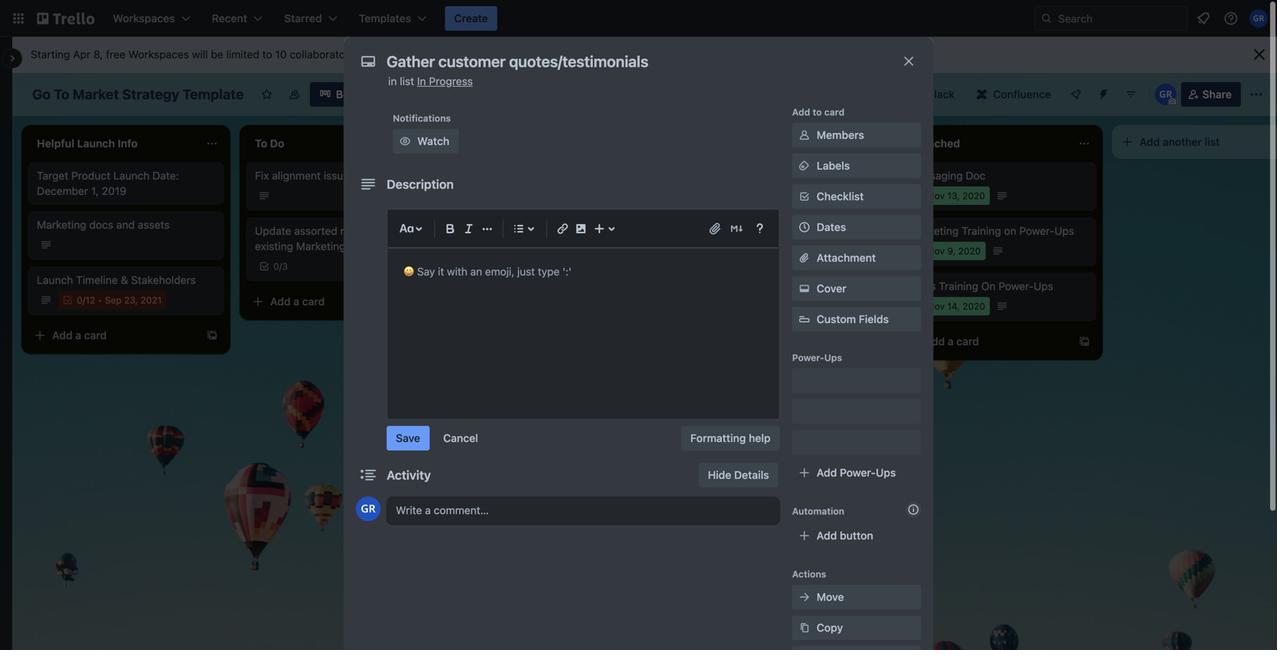 Task type: vqa. For each thing, say whether or not it's contained in the screenshot.
Template
yes



Task type: locate. For each thing, give the bounding box(es) containing it.
announcement right -
[[749, 225, 825, 237]]

sm image inside labels 'link'
[[797, 158, 813, 174]]

greg robinson (gregrobinson96) image
[[1156, 84, 1177, 105], [356, 497, 381, 522]]

1 horizontal spatial launch
[[113, 169, 150, 182]]

/ for 3
[[279, 261, 282, 272]]

None text field
[[379, 48, 886, 75]]

nov left 9,
[[928, 246, 945, 257]]

sm image
[[398, 134, 413, 149], [797, 158, 813, 174], [797, 590, 813, 606], [797, 621, 813, 636]]

0 horizontal spatial launch
[[37, 274, 73, 287]]

a
[[512, 219, 518, 231], [294, 295, 300, 308], [75, 329, 81, 342], [948, 335, 954, 348]]

0 vertical spatial /
[[279, 261, 282, 272]]

lists image
[[510, 220, 528, 238]]

2 nov from the top
[[928, 246, 945, 257]]

on inside 'link'
[[1005, 225, 1017, 237]]

be
[[211, 48, 224, 61]]

2020 for marketing
[[959, 246, 982, 257]]

activity
[[387, 468, 431, 483]]

another
[[1163, 136, 1203, 148]]

12
[[85, 295, 95, 306]]

add a card button
[[464, 213, 633, 237], [246, 290, 415, 314], [28, 324, 197, 348], [901, 330, 1070, 354]]

0 vertical spatial 0
[[274, 261, 279, 272]]

messaging doc link
[[910, 168, 1088, 184]]

add a card down 14,
[[925, 335, 980, 348]]

1 vertical spatial training
[[939, 280, 979, 293]]

nov inside nov 9, 2020 option
[[928, 246, 945, 257]]

sales training on power-ups link
[[910, 279, 1088, 294]]

0 vertical spatial training
[[962, 225, 1002, 237]]

sm image for cover
[[797, 281, 813, 297]]

show menu image
[[1249, 87, 1265, 102]]

marketing docs and assets link
[[37, 217, 215, 233]]

0 horizontal spatial marketing
[[37, 219, 86, 231]]

0 left 3
[[274, 261, 279, 272]]

add a card right italic ⌘i image
[[489, 219, 543, 231]]

1 horizontal spatial on
[[396, 225, 409, 237]]

alignment
[[272, 169, 321, 182]]

go to market strategy template
[[32, 86, 244, 103]]

sm image inside the move link
[[797, 590, 813, 606]]

marketing up nov 9, 2020 option
[[910, 225, 959, 237]]

open information menu image
[[1224, 11, 1239, 26]]

0
[[274, 261, 279, 272], [77, 295, 83, 306]]

in
[[417, 75, 426, 88]]

1 sm image from the top
[[797, 128, 813, 143]]

blog post - announcement
[[692, 225, 825, 237]]

cancel button
[[434, 426, 488, 451]]

add power-ups
[[817, 467, 896, 480]]

jul 19, 2020
[[710, 246, 763, 257]]

0 horizontal spatial to
[[262, 48, 272, 61]]

Board name text field
[[25, 82, 252, 107]]

ups
[[1055, 225, 1075, 237], [1034, 280, 1054, 293], [825, 353, 843, 363], [876, 467, 896, 480]]

dates button
[[793, 215, 922, 240]]

on down messaging doc 'link'
[[1005, 225, 1017, 237]]

0 vertical spatial greg robinson (gregrobinson96) image
[[1156, 84, 1177, 105]]

marketing docs and assets
[[37, 219, 170, 231]]

sm image left cover
[[797, 281, 813, 297]]

add button
[[817, 530, 874, 543]]

1 vertical spatial greg robinson (gregrobinson96) image
[[356, 497, 381, 522]]

messaging
[[910, 169, 963, 182]]

add a card button down nov 14, 2020
[[901, 330, 1070, 354]]

sm image down add to card at the right top
[[797, 128, 813, 143]]

collaborators.
[[290, 48, 358, 61]]

in
[[388, 75, 397, 88]]

nov inside nov 14, 2020 "option"
[[928, 301, 945, 312]]

launch up 2019
[[113, 169, 150, 182]]

on right references
[[396, 225, 409, 237]]

2 vertical spatial nov
[[928, 301, 945, 312]]

on inside update assorted references on existing marketing pages
[[396, 225, 409, 237]]

on
[[352, 169, 365, 182], [396, 225, 409, 237], [1005, 225, 1017, 237]]

create button
[[445, 6, 498, 31]]

strategy
[[122, 86, 180, 103]]

nov for marketing
[[928, 246, 945, 257]]

on right issue
[[352, 169, 365, 182]]

training inside 'link'
[[962, 225, 1002, 237]]

sm image left watch
[[398, 134, 413, 149]]

sm image inside members link
[[797, 128, 813, 143]]

marketing inside 'link'
[[910, 225, 959, 237]]

list right another
[[1206, 136, 1221, 148]]

sm image inside 'watch' button
[[398, 134, 413, 149]]

add a card button down 3
[[246, 290, 415, 314]]

existing
[[255, 240, 293, 253]]

0 notifications image
[[1195, 9, 1213, 28]]

marketing for marketing docs and assets
[[37, 219, 86, 231]]

marketing down december
[[37, 219, 86, 231]]

a down nov 14, 2020 "option"
[[948, 335, 954, 348]]

power- down messaging doc 'link'
[[1020, 225, 1055, 237]]

1 horizontal spatial list
[[1206, 136, 1221, 148]]

slack
[[928, 88, 955, 101]]

0 vertical spatial nov
[[928, 191, 945, 201]]

members
[[817, 129, 865, 141]]

card left link icon
[[521, 219, 543, 231]]

2020 for sales
[[963, 301, 986, 312]]

2020 inside "option"
[[963, 301, 986, 312]]

2020 inside option
[[959, 246, 982, 257]]

Nov 9, 2020 checkbox
[[910, 242, 986, 260]]

learn
[[361, 48, 389, 61]]

2020 right 13,
[[963, 191, 986, 201]]

open help dialog image
[[751, 220, 770, 238]]

13,
[[948, 191, 960, 201]]

0 vertical spatial launch
[[113, 169, 150, 182]]

search image
[[1041, 12, 1054, 25]]

starting
[[31, 48, 70, 61]]

2020 for messaging
[[963, 191, 986, 201]]

sm image inside cover link
[[797, 281, 813, 297]]

1 horizontal spatial /
[[279, 261, 282, 272]]

2020 right 14,
[[963, 301, 986, 312]]

1 horizontal spatial marketing
[[296, 240, 346, 253]]

star or unstar board image
[[261, 88, 273, 101]]

power- right on
[[999, 280, 1034, 293]]

1 vertical spatial to
[[813, 107, 822, 118]]

sm image left copy
[[797, 621, 813, 636]]

3
[[282, 261, 288, 272]]

pages
[[349, 240, 379, 253]]

/ for 12
[[83, 295, 85, 306]]

power-ups
[[793, 353, 843, 363]]

update
[[255, 225, 291, 237]]

1 horizontal spatial 0
[[274, 261, 279, 272]]

power- down custom at the right of the page
[[793, 353, 825, 363]]

on for issue
[[352, 169, 365, 182]]

Search field
[[1054, 7, 1188, 30]]

custom fields
[[817, 313, 889, 326]]

assorted
[[294, 225, 338, 237]]

2020 right 9,
[[959, 246, 982, 257]]

&
[[121, 274, 128, 287]]

1 horizontal spatial greg robinson (gregrobinson96) image
[[1156, 84, 1177, 105]]

1 nov from the top
[[928, 191, 945, 201]]

2020 right 19,
[[740, 246, 763, 257]]

0 vertical spatial to
[[262, 48, 272, 61]]

sm image inside copy link
[[797, 621, 813, 636]]

0 vertical spatial sm image
[[797, 128, 813, 143]]

to left 10
[[262, 48, 272, 61]]

training up nov 14, 2020
[[939, 280, 979, 293]]

card down nov 14, 2020
[[957, 335, 980, 348]]

create from template… image
[[206, 330, 218, 342]]

announcement down jul 19, 2020
[[728, 280, 803, 293]]

in progress link
[[417, 75, 473, 88]]

0 vertical spatial list
[[400, 75, 414, 88]]

3 nov from the top
[[928, 301, 945, 312]]

share
[[1203, 88, 1233, 101]]

1 vertical spatial /
[[83, 295, 85, 306]]

checklist button
[[793, 184, 922, 209]]

sm image left labels
[[797, 158, 813, 174]]

stakeholders
[[131, 274, 196, 287]]

9,
[[948, 246, 956, 257]]

add a card down 3
[[270, 295, 325, 308]]

card down update assorted references on existing marketing pages
[[302, 295, 325, 308]]

launch left timeline
[[37, 274, 73, 287]]

1 vertical spatial list
[[1206, 136, 1221, 148]]

hide details link
[[699, 463, 779, 488]]

in-
[[692, 280, 705, 293]]

0 horizontal spatial /
[[83, 295, 85, 306]]

automation
[[793, 506, 845, 517]]

2 horizontal spatial marketing
[[910, 225, 959, 237]]

nov left 13,
[[928, 191, 945, 201]]

limited
[[226, 48, 260, 61]]

learn more about collaborator limits link
[[361, 48, 540, 61]]

/ left •
[[83, 295, 85, 306]]

add a card
[[489, 219, 543, 231], [270, 295, 325, 308], [52, 329, 107, 342], [925, 335, 980, 348]]

0 left the 12
[[77, 295, 83, 306]]

target product launch date: december 1, 2019 link
[[37, 168, 215, 199]]

1 vertical spatial nov
[[928, 246, 945, 257]]

formatting help
[[691, 432, 771, 445]]

1 vertical spatial sm image
[[797, 281, 813, 297]]

starting apr 8, free workspaces will be limited to 10 collaborators. learn more about collaborator limits
[[31, 48, 540, 61]]

watch
[[418, 135, 450, 148]]

a right more formatting image
[[512, 219, 518, 231]]

1 vertical spatial announcement
[[728, 280, 803, 293]]

0 horizontal spatial greg robinson (gregrobinson96) image
[[356, 497, 381, 522]]

card
[[825, 107, 845, 118], [521, 219, 543, 231], [302, 295, 325, 308], [84, 329, 107, 342], [957, 335, 980, 348]]

fields
[[859, 313, 889, 326]]

bold ⌘b image
[[441, 220, 460, 238]]

greg robinson (gregrobinson96) image
[[1250, 9, 1269, 28]]

/
[[279, 261, 282, 272], [83, 295, 85, 306]]

to up members
[[813, 107, 822, 118]]

add a card button up main content area, start typing to enter text. text box
[[464, 213, 633, 237]]

list
[[400, 75, 414, 88], [1206, 136, 1221, 148]]

nov for messaging
[[928, 191, 945, 201]]

training for marketing
[[962, 225, 1002, 237]]

sm image down actions in the right of the page
[[797, 590, 813, 606]]

copy link
[[793, 616, 922, 641]]

blog post - announcement link
[[692, 224, 870, 239]]

0 horizontal spatial 0
[[77, 295, 83, 306]]

marketing inside 'link'
[[37, 219, 86, 231]]

card down •
[[84, 329, 107, 342]]

product
[[71, 169, 111, 182]]

labels
[[817, 159, 850, 172]]

1,
[[91, 185, 99, 197]]

launch timeline & stakeholders
[[37, 274, 196, 287]]

sm image
[[797, 128, 813, 143], [797, 281, 813, 297]]

nov inside nov 13, 2020 checkbox
[[928, 191, 945, 201]]

create
[[454, 12, 488, 25]]

/ down existing at left top
[[279, 261, 282, 272]]

2 sm image from the top
[[797, 281, 813, 297]]

formatting
[[691, 432, 746, 445]]

training
[[962, 225, 1002, 237], [939, 280, 979, 293]]

list right in
[[400, 75, 414, 88]]

on
[[982, 280, 996, 293]]

app
[[705, 280, 725, 293]]

0 horizontal spatial on
[[352, 169, 365, 182]]

about
[[420, 48, 448, 61]]

in-app announcement
[[692, 280, 803, 293]]

power- inside 'link'
[[1020, 225, 1055, 237]]

1 vertical spatial 0
[[77, 295, 83, 306]]

marketing down assorted
[[296, 240, 346, 253]]

sales
[[910, 280, 937, 293]]

nov left 14,
[[928, 301, 945, 312]]

training up nov 9, 2020
[[962, 225, 1002, 237]]

2 horizontal spatial on
[[1005, 225, 1017, 237]]

launch inside target product launch date: december 1, 2019
[[113, 169, 150, 182]]



Task type: describe. For each thing, give the bounding box(es) containing it.
actions
[[793, 569, 827, 580]]

1 horizontal spatial to
[[813, 107, 822, 118]]

collaborator
[[451, 48, 511, 61]]

card up members
[[825, 107, 845, 118]]

cover link
[[793, 277, 922, 301]]

move link
[[793, 586, 922, 610]]

slack button
[[902, 82, 965, 107]]

add another list button
[[1113, 125, 1278, 159]]

create from template… image
[[1079, 336, 1091, 348]]

8,
[[93, 48, 103, 61]]

Write a comment text field
[[387, 497, 780, 525]]

board
[[336, 88, 366, 101]]

sales training on power-ups
[[910, 280, 1054, 293]]

launch timeline & stakeholders link
[[37, 273, 215, 288]]

update assorted references on existing marketing pages link
[[255, 224, 433, 254]]

Jul 19, 2020 checkbox
[[692, 242, 768, 260]]

update assorted references on existing marketing pages
[[255, 225, 409, 253]]

fix alignment issue on /pricing link
[[255, 168, 433, 184]]

board link
[[310, 82, 375, 107]]

copy
[[817, 622, 844, 635]]

announcement inside "link"
[[728, 280, 803, 293]]

help
[[749, 432, 771, 445]]

Nov 13, 2020 checkbox
[[910, 187, 990, 205]]

sm image for labels
[[797, 158, 813, 174]]

custom fields button
[[793, 312, 922, 327]]

watch button
[[393, 129, 459, 154]]

messaging doc
[[910, 169, 986, 182]]

jul
[[710, 246, 723, 257]]

doc
[[966, 169, 986, 182]]

cover
[[817, 282, 847, 295]]

nov 9, 2020
[[928, 246, 982, 257]]

move
[[817, 591, 845, 604]]

1 vertical spatial launch
[[37, 274, 73, 287]]

share button
[[1182, 82, 1242, 107]]

hide details
[[708, 469, 770, 482]]

add power-ups link
[[793, 461, 922, 486]]

add inside button
[[817, 530, 838, 543]]

save button
[[387, 426, 430, 451]]

save
[[396, 432, 421, 445]]

link image
[[554, 220, 572, 238]]

add to card
[[793, 107, 845, 118]]

assets
[[138, 219, 170, 231]]

sm image for watch
[[398, 134, 413, 149]]

docs
[[89, 219, 113, 231]]

cancel
[[444, 432, 478, 445]]

more formatting image
[[478, 220, 497, 238]]

sep
[[105, 295, 122, 306]]

attachment
[[817, 252, 876, 264]]

training for sales
[[939, 280, 979, 293]]

labels link
[[793, 154, 922, 178]]

19,
[[725, 246, 738, 257]]

apr
[[73, 48, 91, 61]]

timeline
[[76, 274, 118, 287]]

go
[[32, 86, 51, 103]]

description
[[387, 177, 454, 192]]

marketing inside update assorted references on existing marketing pages
[[296, 240, 346, 253]]

add another list
[[1140, 136, 1221, 148]]

a down update assorted references on existing marketing pages
[[294, 295, 300, 308]]

add inside button
[[1140, 136, 1161, 148]]

0 horizontal spatial list
[[400, 75, 414, 88]]

to
[[54, 86, 69, 103]]

text styles image
[[398, 220, 416, 238]]

attach and insert link image
[[708, 221, 723, 237]]

primary element
[[0, 0, 1278, 37]]

market
[[73, 86, 119, 103]]

14,
[[948, 301, 961, 312]]

0 vertical spatial announcement
[[749, 225, 825, 237]]

marketing training on power-ups
[[910, 225, 1075, 237]]

date:
[[153, 169, 179, 182]]

2020 for blog
[[740, 246, 763, 257]]

view markdown image
[[730, 221, 745, 237]]

members link
[[793, 123, 922, 148]]

ups inside 'link'
[[1055, 225, 1075, 237]]

0 for 0 / 12 • sep 23, 2021
[[77, 295, 83, 306]]

hide
[[708, 469, 732, 482]]

workspace visible image
[[288, 88, 301, 101]]

free
[[106, 48, 126, 61]]

will
[[192, 48, 208, 61]]

formatting help link
[[682, 426, 780, 451]]

sm image for copy
[[797, 621, 813, 636]]

0 / 12 • sep 23, 2021
[[77, 295, 162, 306]]

editor toolbar toolbar
[[395, 217, 773, 241]]

Nov 14, 2020 checkbox
[[910, 297, 991, 316]]

a down 0 / 12 • sep 23, 2021
[[75, 329, 81, 342]]

add a card down the 12
[[52, 329, 107, 342]]

more
[[392, 48, 417, 61]]

target
[[37, 169, 68, 182]]

power- up 'automation' at the bottom
[[840, 467, 876, 480]]

blog
[[692, 225, 714, 237]]

power ups image
[[1070, 88, 1083, 101]]

0 / 3
[[274, 261, 288, 272]]

and
[[116, 219, 135, 231]]

/pricing
[[368, 169, 405, 182]]

nov for sales
[[928, 301, 945, 312]]

sm image for members
[[797, 128, 813, 143]]

list inside add another list button
[[1206, 136, 1221, 148]]

image image
[[572, 220, 591, 238]]

•
[[98, 295, 102, 306]]

checklist
[[817, 190, 864, 203]]

notifications
[[393, 113, 451, 124]]

0 for 0 / 3
[[274, 261, 279, 272]]

2021
[[141, 295, 162, 306]]

target product launch date: december 1, 2019
[[37, 169, 179, 197]]

Main content area, start typing to enter text. text field
[[404, 263, 763, 281]]

marketing for marketing training on power-ups
[[910, 225, 959, 237]]

on for references
[[396, 225, 409, 237]]

add button button
[[793, 524, 922, 549]]

add a card button down the 'sep'
[[28, 324, 197, 348]]

progress
[[429, 75, 473, 88]]

italic ⌘i image
[[460, 220, 478, 238]]

sm image for move
[[797, 590, 813, 606]]

in-app announcement link
[[692, 279, 870, 294]]

2019
[[102, 185, 126, 197]]

nov 14, 2020
[[928, 301, 986, 312]]



